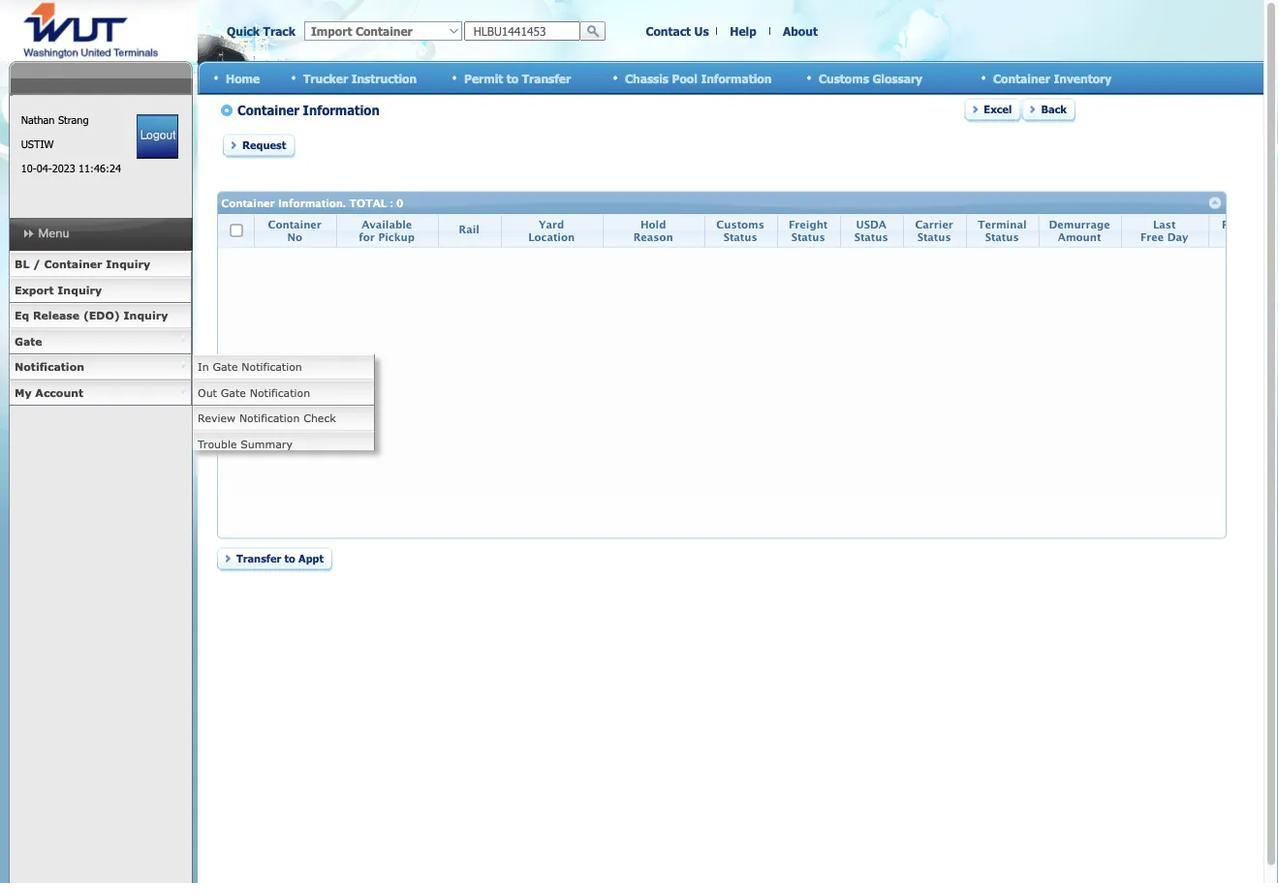 Task type: vqa. For each thing, say whether or not it's contained in the screenshot.
11:44:53 at the top left
no



Task type: describe. For each thing, give the bounding box(es) containing it.
notification inside 'link'
[[15, 361, 84, 374]]

export inquiry
[[15, 283, 102, 297]]

bl / container inquiry link
[[9, 252, 192, 278]]

container inventory
[[993, 71, 1112, 85]]

information
[[701, 71, 772, 85]]

help
[[730, 24, 757, 38]]

bl
[[15, 258, 29, 271]]

pool
[[672, 71, 698, 85]]

customs glossary
[[819, 71, 923, 85]]

chassis pool information
[[625, 71, 772, 85]]

ustiw
[[21, 138, 54, 151]]

export
[[15, 283, 54, 297]]

quick track
[[227, 24, 296, 38]]

check
[[304, 412, 336, 425]]

inquiry for (edo)
[[124, 309, 168, 322]]

account
[[35, 386, 83, 399]]

about
[[783, 24, 818, 38]]

/
[[33, 258, 40, 271]]

trouble summary
[[198, 438, 293, 451]]

out gate notification link
[[192, 380, 375, 406]]

login image
[[137, 114, 179, 159]]

permit to transfer
[[464, 71, 571, 85]]

my account link
[[9, 380, 192, 406]]

export inquiry link
[[9, 278, 192, 303]]

contact us link
[[646, 24, 709, 38]]

trucker instruction
[[303, 71, 417, 85]]

nathan strang
[[21, 113, 89, 126]]

trouble summary link
[[192, 432, 375, 457]]

04-
[[36, 162, 52, 175]]

0 vertical spatial gate
[[15, 335, 42, 348]]

bl / container inquiry
[[15, 258, 150, 271]]

review
[[198, 412, 236, 425]]

inventory
[[1054, 71, 1112, 85]]

my account
[[15, 386, 83, 399]]

out
[[198, 386, 217, 399]]

(edo)
[[83, 309, 120, 322]]

instruction
[[351, 71, 417, 85]]

gate link
[[9, 329, 192, 355]]

10-04-2023 11:46:24
[[21, 162, 121, 175]]

1 vertical spatial inquiry
[[58, 283, 102, 297]]

10-
[[21, 162, 36, 175]]

quick
[[227, 24, 260, 38]]

track
[[263, 24, 296, 38]]

strang
[[58, 113, 89, 126]]

gate for out
[[221, 386, 246, 399]]

nathan
[[21, 113, 55, 126]]

trouble
[[198, 438, 237, 451]]

1 horizontal spatial container
[[993, 71, 1050, 85]]



Task type: locate. For each thing, give the bounding box(es) containing it.
2 vertical spatial inquiry
[[124, 309, 168, 322]]

out gate notification
[[198, 386, 310, 399]]

notification up out gate notification link
[[242, 361, 302, 374]]

2023
[[52, 162, 75, 175]]

eq
[[15, 309, 29, 322]]

notification down in gate notification link
[[250, 386, 310, 399]]

inquiry right (edo)
[[124, 309, 168, 322]]

customs
[[819, 71, 869, 85]]

2 vertical spatial gate
[[221, 386, 246, 399]]

notification up my account
[[15, 361, 84, 374]]

about link
[[783, 24, 818, 38]]

review notification check link
[[192, 406, 375, 432]]

0 horizontal spatial container
[[44, 258, 102, 271]]

us
[[694, 24, 709, 38]]

release
[[33, 309, 80, 322]]

container left inventory
[[993, 71, 1050, 85]]

container up export inquiry
[[44, 258, 102, 271]]

in
[[198, 361, 209, 374]]

notification up summary
[[239, 412, 300, 425]]

gate down eq
[[15, 335, 42, 348]]

0 vertical spatial container
[[993, 71, 1050, 85]]

inquiry for container
[[106, 258, 150, 271]]

container
[[993, 71, 1050, 85], [44, 258, 102, 271]]

chassis
[[625, 71, 669, 85]]

gate for in
[[213, 361, 238, 374]]

0 vertical spatial inquiry
[[106, 258, 150, 271]]

inquiry
[[106, 258, 150, 271], [58, 283, 102, 297], [124, 309, 168, 322]]

permit
[[464, 71, 503, 85]]

11:46:24
[[79, 162, 121, 175]]

my
[[15, 386, 32, 399]]

contact us
[[646, 24, 709, 38]]

transfer
[[522, 71, 571, 85]]

gate right the in
[[213, 361, 238, 374]]

in gate notification link
[[192, 355, 375, 380]]

notification
[[15, 361, 84, 374], [242, 361, 302, 374], [250, 386, 310, 399], [239, 412, 300, 425]]

1 vertical spatial container
[[44, 258, 102, 271]]

in gate notification
[[198, 361, 302, 374]]

glossary
[[873, 71, 923, 85]]

trucker
[[303, 71, 348, 85]]

inquiry down 'bl / container inquiry'
[[58, 283, 102, 297]]

inquiry up the export inquiry link
[[106, 258, 150, 271]]

gate right out
[[221, 386, 246, 399]]

notification link
[[9, 355, 192, 380]]

eq release (edo) inquiry link
[[9, 303, 192, 329]]

None text field
[[464, 21, 581, 41]]

gate
[[15, 335, 42, 348], [213, 361, 238, 374], [221, 386, 246, 399]]

eq release (edo) inquiry
[[15, 309, 168, 322]]

summary
[[241, 438, 293, 451]]

review notification check
[[198, 412, 336, 425]]

home
[[226, 71, 260, 85]]

help link
[[730, 24, 757, 38]]

1 vertical spatial gate
[[213, 361, 238, 374]]

contact
[[646, 24, 691, 38]]

to
[[507, 71, 519, 85]]



